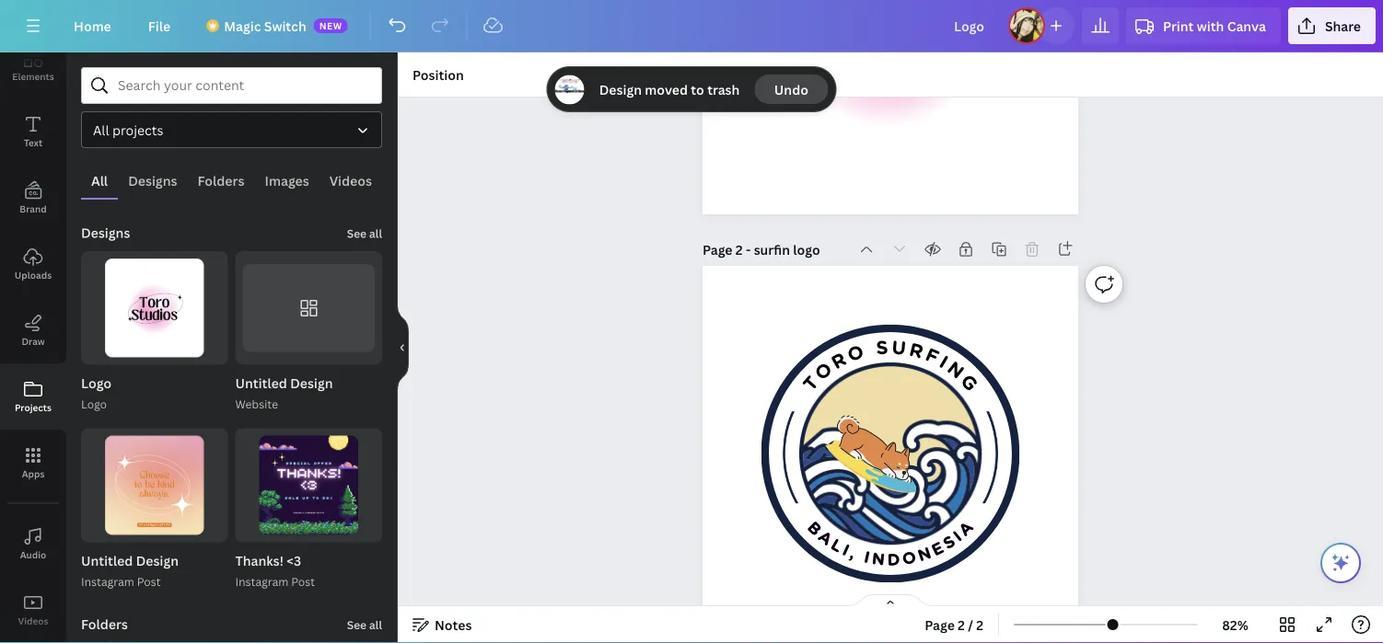Task type: describe. For each thing, give the bounding box(es) containing it.
projects
[[15, 402, 52, 414]]

file
[[148, 17, 171, 35]]

i inside "i n d o n e s"
[[863, 548, 872, 569]]

logo inside logo logo
[[81, 397, 107, 412]]

of for untitled design
[[197, 525, 210, 538]]

magic
[[224, 17, 261, 35]]

folders button
[[187, 163, 255, 198]]

instagram for thanks!
[[235, 575, 289, 590]]

page for page 2 -
[[703, 241, 733, 259]]

2 inside thanks! <3 group
[[368, 525, 373, 538]]

thanks!
[[235, 552, 284, 570]]

see for folders
[[347, 618, 367, 633]]

r inside r o
[[828, 348, 850, 375]]

of for thanks! <3
[[351, 525, 365, 538]]

1 of 2 group for thanks! <3
[[235, 429, 382, 543]]

all button
[[81, 163, 118, 198]]

g
[[956, 370, 983, 396]]

untitled for untitled design website
[[235, 375, 287, 392]]

3
[[213, 525, 219, 538]]

0 horizontal spatial n
[[871, 550, 886, 571]]

notes
[[435, 617, 472, 634]]

brand button
[[0, 165, 66, 231]]

main menu bar
[[0, 0, 1383, 53]]

post for design
[[137, 575, 161, 590]]

Select ownership filter button
[[81, 111, 382, 148]]

brand
[[20, 203, 47, 215]]

Page title text field
[[754, 241, 822, 259]]

text
[[24, 136, 42, 149]]

1 vertical spatial untitled design group
[[81, 429, 228, 592]]

s inside s u r f i
[[876, 337, 889, 360]]

audio button
[[0, 511, 66, 578]]

logo group
[[81, 251, 228, 414]]

1 horizontal spatial n
[[916, 544, 934, 567]]

instagram for untitled
[[81, 575, 134, 590]]

t
[[798, 372, 823, 396]]

1 of 2 group for logo
[[81, 251, 228, 365]]

s u r f i
[[876, 337, 953, 374]]

Search your content search field
[[118, 68, 370, 103]]

u
[[891, 337, 907, 360]]

see all for designs
[[347, 226, 382, 241]]

1 logo from the top
[[81, 375, 112, 392]]

status containing undo
[[548, 67, 836, 111]]

a for a l i ,
[[815, 527, 837, 551]]

trash
[[708, 81, 740, 99]]

home link
[[59, 7, 126, 44]]

see for designs
[[347, 226, 367, 241]]

print
[[1163, 17, 1194, 35]]

i right e
[[949, 528, 966, 547]]

1 vertical spatial designs
[[81, 224, 130, 242]]

designs inside button
[[128, 172, 177, 189]]

1 for thanks! <3
[[343, 525, 349, 538]]

0 horizontal spatial folders
[[81, 616, 128, 633]]

page for page 2 / 2
[[925, 617, 955, 634]]

design for untitled design instagram post
[[136, 552, 179, 570]]

see all for folders
[[347, 618, 382, 633]]

1 of 2 for thanks! <3
[[343, 525, 373, 538]]

magic switch
[[224, 17, 306, 35]]

design for untitled design website
[[290, 375, 333, 392]]

moved
[[645, 81, 688, 99]]

thanks! <3 group
[[235, 429, 382, 592]]

uploads button
[[0, 231, 66, 298]]

elements button
[[0, 32, 66, 99]]

1 for untitled design
[[189, 525, 194, 538]]

new
[[319, 19, 342, 32]]

1 of 3
[[189, 525, 219, 538]]

82% button
[[1206, 611, 1266, 640]]

b
[[804, 518, 826, 541]]

all for designs
[[369, 226, 382, 241]]

see all button for designs
[[345, 215, 384, 251]]

2 horizontal spatial n
[[943, 357, 969, 384]]

1 vertical spatial videos button
[[0, 578, 66, 644]]

of for logo
[[197, 348, 211, 360]]

r inside s u r f i
[[907, 339, 926, 364]]

untitled design website
[[235, 375, 333, 412]]

a for a
[[955, 518, 978, 541]]

canva
[[1227, 17, 1266, 35]]

draw button
[[0, 298, 66, 364]]

page 2 / 2
[[925, 617, 984, 634]]

post for <3
[[291, 575, 315, 590]]



Task type: vqa. For each thing, say whether or not it's contained in the screenshot.
a l i , on the bottom of the page
yes



Task type: locate. For each thing, give the bounding box(es) containing it.
1 horizontal spatial s
[[940, 532, 959, 555]]

post
[[137, 575, 161, 590], [291, 575, 315, 590]]

1 see from the top
[[347, 226, 367, 241]]

0 horizontal spatial r
[[828, 348, 850, 375]]

designs down all button
[[81, 224, 130, 242]]

designs
[[128, 172, 177, 189], [81, 224, 130, 242]]

1 see all button from the top
[[345, 215, 384, 251]]

home
[[74, 17, 111, 35]]

/
[[968, 617, 974, 634]]

design moved to trash
[[599, 81, 740, 99]]

i
[[936, 351, 953, 374], [949, 528, 966, 547], [840, 541, 853, 561], [863, 548, 872, 569]]

1 vertical spatial see all button
[[345, 606, 384, 643]]

notes button
[[405, 611, 479, 640]]

2 vertical spatial design
[[136, 552, 179, 570]]

0 horizontal spatial untitled
[[81, 552, 133, 570]]

file button
[[133, 7, 185, 44]]

design inside status
[[599, 81, 642, 99]]

o inside "i n d o n e s"
[[901, 548, 918, 570]]

s inside "i n d o n e s"
[[940, 532, 959, 555]]

0 horizontal spatial instagram
[[81, 575, 134, 590]]

n
[[943, 357, 969, 384], [916, 544, 934, 567], [871, 550, 886, 571]]

d inside "i n d o n e s"
[[887, 551, 901, 571]]

2 horizontal spatial o
[[901, 548, 918, 570]]

instagram
[[81, 575, 134, 590], [235, 575, 289, 590]]

projects button
[[0, 364, 66, 430]]

1 inside "group"
[[189, 525, 194, 538]]

switch
[[264, 17, 306, 35]]

hide image
[[397, 304, 409, 392]]

r
[[907, 339, 926, 364], [828, 348, 850, 375]]

all for all
[[91, 172, 108, 189]]

all projects
[[93, 121, 163, 139]]

of
[[197, 348, 211, 360], [197, 525, 210, 538], [351, 525, 365, 538]]

1 horizontal spatial a
[[955, 518, 978, 541]]

logo right projects button
[[81, 375, 112, 392]]

1 vertical spatial all
[[91, 172, 108, 189]]

group
[[235, 251, 382, 365]]

1 horizontal spatial instagram
[[235, 575, 289, 590]]

post inside untitled design instagram post
[[137, 575, 161, 590]]

0 vertical spatial videos button
[[319, 163, 382, 198]]

instagram down thanks!
[[235, 575, 289, 590]]

website
[[235, 397, 278, 412]]

a inside a l i ,
[[815, 527, 837, 551]]

f
[[922, 344, 943, 370]]

s
[[876, 337, 889, 360], [940, 532, 959, 555]]

1 horizontal spatial post
[[291, 575, 315, 590]]

n right f
[[943, 357, 969, 384]]

0 vertical spatial 1 of 2 group
[[81, 251, 228, 365]]

see all button
[[345, 215, 384, 251], [345, 606, 384, 643]]

images
[[265, 172, 309, 189]]

all inside select ownership filter button
[[93, 121, 109, 139]]

1 vertical spatial see
[[347, 618, 367, 633]]

0 vertical spatial designs
[[128, 172, 177, 189]]

1 vertical spatial all
[[369, 618, 382, 633]]

0 vertical spatial videos
[[330, 172, 372, 189]]

status
[[548, 67, 836, 111]]

1 instagram from the left
[[81, 575, 134, 590]]

elements
[[12, 70, 54, 82]]

0 horizontal spatial post
[[137, 575, 161, 590]]

e
[[929, 539, 947, 561]]

0 vertical spatial untitled design group
[[235, 251, 382, 414]]

0 vertical spatial all
[[369, 226, 382, 241]]

i left "i n d o n e s" in the bottom of the page
[[840, 541, 853, 561]]

2 see from the top
[[347, 618, 367, 633]]

designs down projects
[[128, 172, 177, 189]]

0 vertical spatial logo
[[81, 375, 112, 392]]

untitled inside untitled design instagram post
[[81, 552, 133, 570]]

instagram inside thanks! <3 instagram post
[[235, 575, 289, 590]]

untitled for untitled design instagram post
[[81, 552, 133, 570]]

draw
[[22, 335, 45, 348]]

instagram inside untitled design instagram post
[[81, 575, 134, 590]]

apps
[[22, 468, 45, 480]]

0 vertical spatial page
[[703, 241, 733, 259]]

1 vertical spatial 1 of 2
[[343, 525, 373, 538]]

all
[[93, 121, 109, 139], [91, 172, 108, 189]]

a
[[955, 518, 978, 541], [815, 527, 837, 551]]

,
[[848, 544, 859, 564]]

untitled up website
[[235, 375, 287, 392]]

2 horizontal spatial design
[[599, 81, 642, 99]]

to
[[691, 81, 704, 99]]

1 horizontal spatial page
[[925, 617, 955, 634]]

l
[[828, 536, 847, 558]]

see all button for folders
[[345, 606, 384, 643]]

1 horizontal spatial o
[[845, 341, 867, 367]]

1 all from the top
[[369, 226, 382, 241]]

1 horizontal spatial untitled
[[235, 375, 287, 392]]

show pages image
[[846, 594, 935, 609]]

<3
[[287, 552, 301, 570]]

undo button
[[755, 75, 828, 104]]

0 vertical spatial s
[[876, 337, 889, 360]]

1
[[189, 348, 194, 360], [189, 525, 194, 538], [343, 525, 349, 538]]

undo
[[774, 81, 809, 98]]

2 all from the top
[[369, 618, 382, 633]]

1 horizontal spatial 1 of 2
[[343, 525, 373, 538]]

s up page 2 / 2 button
[[940, 532, 959, 555]]

i n d o n e s
[[863, 532, 959, 571]]

1 see all from the top
[[347, 226, 382, 241]]

post inside thanks! <3 instagram post
[[291, 575, 315, 590]]

i inside s u r f i
[[936, 351, 953, 374]]

all
[[369, 226, 382, 241], [369, 618, 382, 633]]

82%
[[1222, 617, 1249, 634]]

1 horizontal spatial videos button
[[319, 163, 382, 198]]

1 post from the left
[[137, 575, 161, 590]]

0 horizontal spatial design
[[136, 552, 179, 570]]

1 vertical spatial s
[[940, 532, 959, 555]]

untitled design group
[[235, 251, 382, 414], [81, 429, 228, 592]]

2 post from the left
[[291, 575, 315, 590]]

see all
[[347, 226, 382, 241], [347, 618, 382, 633]]

design inside untitled design instagram post
[[136, 552, 179, 570]]

0 horizontal spatial o
[[810, 358, 837, 386]]

2 see all from the top
[[347, 618, 382, 633]]

1 horizontal spatial 1 of 2 group
[[235, 429, 382, 543]]

r right t
[[828, 348, 850, 375]]

all for all projects
[[93, 121, 109, 139]]

page left -
[[703, 241, 733, 259]]

a left , at the bottom of the page
[[815, 527, 837, 551]]

videos right images button
[[330, 172, 372, 189]]

all for folders
[[369, 618, 382, 633]]

share button
[[1288, 7, 1376, 44]]

2
[[736, 241, 743, 259], [213, 348, 219, 360], [368, 525, 373, 538], [958, 617, 965, 634], [977, 617, 984, 634]]

images button
[[255, 163, 319, 198]]

1 of 2 group
[[81, 251, 228, 365], [235, 429, 382, 543]]

0 horizontal spatial page
[[703, 241, 733, 259]]

position
[[413, 66, 464, 83]]

0 horizontal spatial 1 of 2 group
[[81, 251, 228, 365]]

design inside untitled design website
[[290, 375, 333, 392]]

0 vertical spatial 1 of 2
[[189, 348, 219, 360]]

page 2 -
[[703, 241, 754, 259]]

print with canva button
[[1126, 7, 1281, 44]]

apps button
[[0, 430, 66, 496]]

o inside r o
[[845, 341, 867, 367]]

page 2 / 2 button
[[918, 611, 991, 640]]

all left designs button
[[91, 172, 108, 189]]

a l i ,
[[815, 527, 859, 564]]

1 vertical spatial videos
[[18, 615, 48, 628]]

n right , at the bottom of the page
[[871, 550, 886, 571]]

0 vertical spatial all
[[93, 121, 109, 139]]

1 horizontal spatial videos
[[330, 172, 372, 189]]

0 vertical spatial folders
[[198, 172, 245, 189]]

1 horizontal spatial design
[[290, 375, 333, 392]]

untitled right audio
[[81, 552, 133, 570]]

untitled inside untitled design website
[[235, 375, 287, 392]]

1 for logo
[[189, 348, 194, 360]]

0 vertical spatial design
[[599, 81, 642, 99]]

1 vertical spatial page
[[925, 617, 955, 634]]

0 horizontal spatial videos
[[18, 615, 48, 628]]

of inside logo group
[[197, 348, 211, 360]]

print with canva
[[1163, 17, 1266, 35]]

all left projects
[[93, 121, 109, 139]]

0 vertical spatial see
[[347, 226, 367, 241]]

0 horizontal spatial videos button
[[0, 578, 66, 644]]

folders inside button
[[198, 172, 245, 189]]

videos button
[[319, 163, 382, 198], [0, 578, 66, 644]]

2 instagram from the left
[[235, 575, 289, 590]]

i inside a l i ,
[[840, 541, 853, 561]]

2 see all button from the top
[[345, 606, 384, 643]]

1 of 2 for logo
[[189, 348, 219, 360]]

design
[[599, 81, 642, 99], [290, 375, 333, 392], [136, 552, 179, 570]]

i left g
[[936, 351, 953, 374]]

audio
[[20, 549, 46, 561]]

0 horizontal spatial untitled design group
[[81, 429, 228, 592]]

1 of 2
[[189, 348, 219, 360], [343, 525, 373, 538]]

1 vertical spatial folders
[[81, 616, 128, 633]]

1 horizontal spatial r
[[907, 339, 926, 364]]

Design title text field
[[939, 7, 1001, 44]]

with
[[1197, 17, 1224, 35]]

a right e
[[955, 518, 978, 541]]

r right the u
[[907, 339, 926, 364]]

1 inside logo group
[[189, 348, 194, 360]]

folders down select ownership filter button
[[198, 172, 245, 189]]

1 horizontal spatial folders
[[198, 172, 245, 189]]

0 vertical spatial untitled
[[235, 375, 287, 392]]

all inside button
[[91, 172, 108, 189]]

uploads
[[15, 269, 52, 281]]

videos down audio
[[18, 615, 48, 628]]

designs button
[[118, 163, 187, 198]]

logo
[[81, 375, 112, 392], [81, 397, 107, 412]]

1 vertical spatial untitled
[[81, 552, 133, 570]]

0 vertical spatial see all
[[347, 226, 382, 241]]

0 horizontal spatial a
[[815, 527, 837, 551]]

videos
[[330, 172, 372, 189], [18, 615, 48, 628]]

share
[[1325, 17, 1361, 35]]

logo logo
[[81, 375, 112, 412]]

1 vertical spatial see all
[[347, 618, 382, 633]]

1 of 2 inside thanks! <3 group
[[343, 525, 373, 538]]

2 inside logo group
[[213, 348, 219, 360]]

0 vertical spatial see all button
[[345, 215, 384, 251]]

folders
[[198, 172, 245, 189], [81, 616, 128, 633]]

canva assistant image
[[1330, 553, 1352, 575]]

see
[[347, 226, 367, 241], [347, 618, 367, 633]]

n up show pages image
[[916, 544, 934, 567]]

instagram right audio "button"
[[81, 575, 134, 590]]

0 horizontal spatial s
[[876, 337, 889, 360]]

position button
[[405, 60, 471, 89]]

s left the u
[[876, 337, 889, 360]]

thanks! <3 instagram post
[[235, 552, 315, 590]]

r o
[[828, 341, 867, 375]]

1 vertical spatial logo
[[81, 397, 107, 412]]

o
[[845, 341, 867, 367], [810, 358, 837, 386], [901, 548, 918, 570]]

untitled design instagram post
[[81, 552, 179, 590]]

videos button down audio
[[0, 578, 66, 644]]

-
[[746, 241, 751, 259]]

folders down untitled design instagram post on the bottom left of page
[[81, 616, 128, 633]]

0 horizontal spatial 1 of 2
[[189, 348, 219, 360]]

1 vertical spatial design
[[290, 375, 333, 392]]

logo right projects
[[81, 397, 107, 412]]

page
[[703, 241, 733, 259], [925, 617, 955, 634]]

of inside thanks! <3 group
[[351, 525, 365, 538]]

2 logo from the top
[[81, 397, 107, 412]]

1 inside thanks! <3 group
[[343, 525, 349, 538]]

text button
[[0, 99, 66, 165]]

untitled
[[235, 375, 287, 392], [81, 552, 133, 570]]

1 of 2 inside logo group
[[189, 348, 219, 360]]

1 vertical spatial 1 of 2 group
[[235, 429, 382, 543]]

projects
[[112, 121, 163, 139]]

d
[[887, 551, 901, 571], [888, 551, 901, 571]]

1 horizontal spatial untitled design group
[[235, 251, 382, 414]]

of inside "group"
[[197, 525, 210, 538]]

i right , at the bottom of the page
[[863, 548, 872, 569]]

circle icon image
[[783, 347, 998, 562]]

1 of 3 group
[[81, 429, 228, 543]]

page inside button
[[925, 617, 955, 634]]

page left /
[[925, 617, 955, 634]]

videos button right the images
[[319, 163, 382, 198]]



